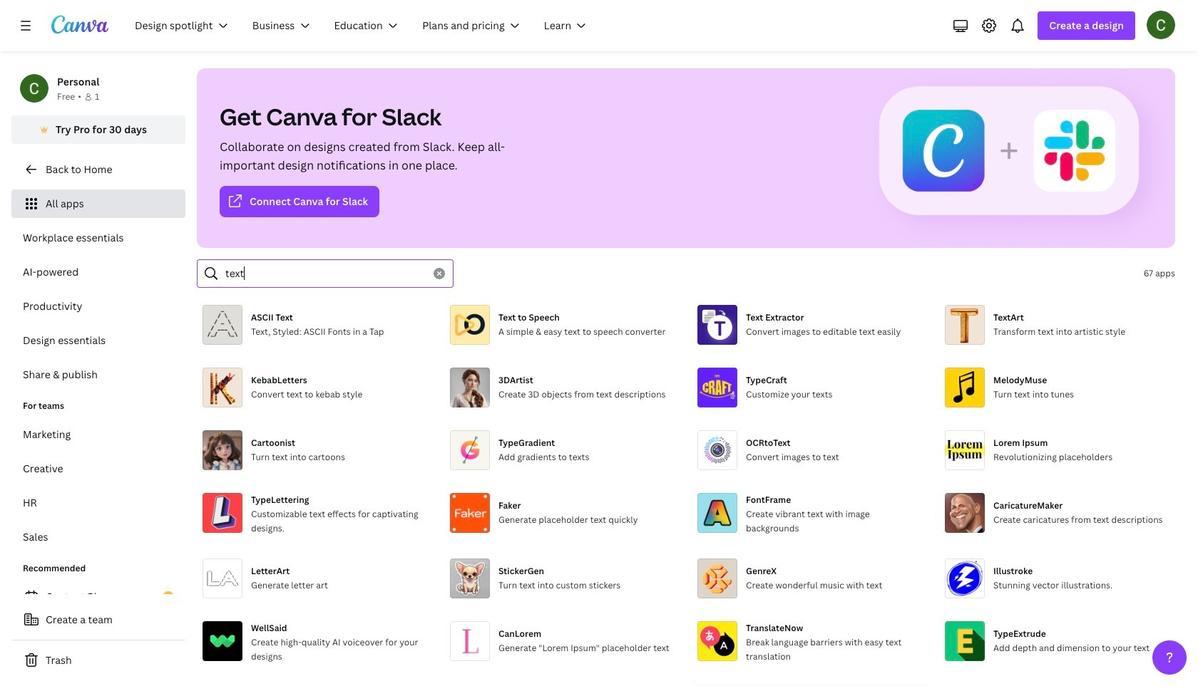 Task type: vqa. For each thing, say whether or not it's contained in the screenshot.
the bottom list
yes



Task type: locate. For each thing, give the bounding box(es) containing it.
0 vertical spatial list
[[11, 190, 185, 389]]

1 vertical spatial list
[[11, 421, 185, 552]]

christina overa image
[[1147, 11, 1175, 39]]

2 list from the top
[[11, 421, 185, 552]]

list
[[11, 190, 185, 389], [11, 421, 185, 552]]

an image of the canva logo, a plus sign and the slack logo image
[[873, 68, 1175, 248]]

top level navigation element
[[126, 11, 601, 40]]



Task type: describe. For each thing, give the bounding box(es) containing it.
1 list from the top
[[11, 190, 185, 389]]

Input field to search for apps search field
[[225, 260, 425, 287]]



